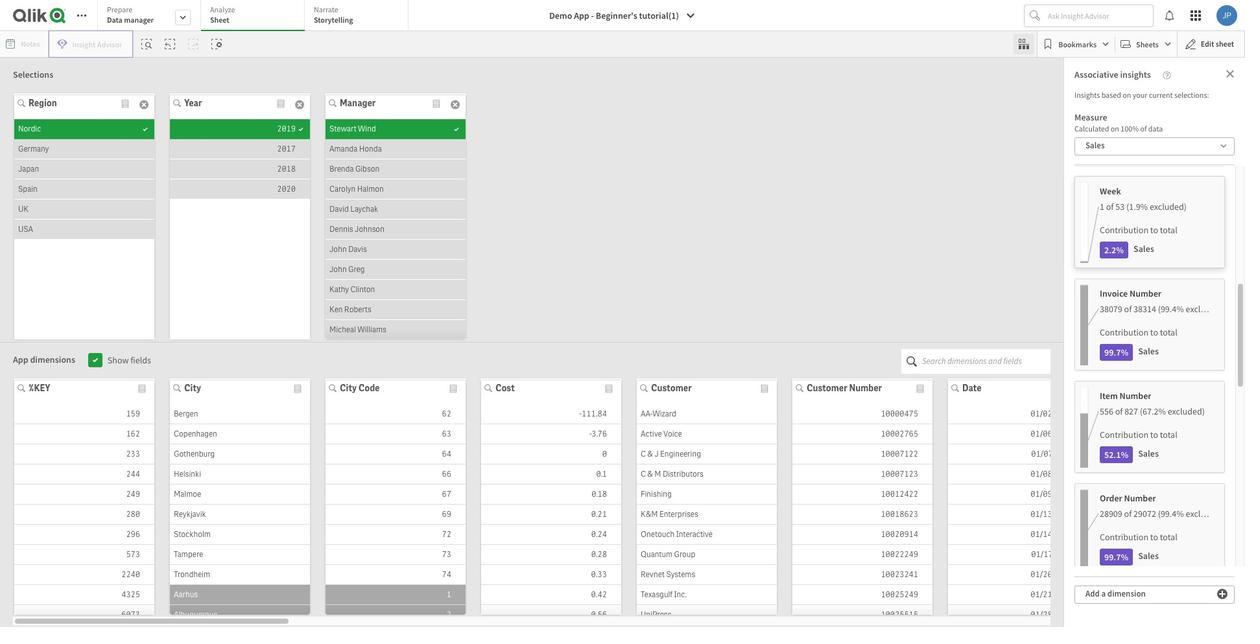 Task type: describe. For each thing, give the bounding box(es) containing it.
week 1 of 53 (1.9% excluded)
[[1100, 186, 1187, 213]]

69 option
[[326, 505, 466, 525]]

tick image for region
[[143, 121, 148, 139]]

quantum group option
[[637, 545, 777, 565]]

total for 29072
[[1160, 532, 1178, 544]]

& for m
[[648, 469, 653, 480]]

10002765
[[881, 429, 919, 439]]

162 option
[[14, 425, 154, 445]]

10018623 option
[[793, 505, 933, 525]]

gothenburg option
[[170, 445, 310, 465]]

aa-wizard
[[641, 409, 676, 419]]

demo
[[549, 10, 572, 21]]

insights based on your current selections:
[[1075, 90, 1209, 100]]

texasgulf inc. option
[[637, 585, 777, 606]]

of for order
[[1125, 509, 1132, 520]]

2019 option
[[170, 119, 310, 139]]

01/21/2019
[[1031, 590, 1074, 600]]

list box for cost
[[481, 404, 621, 628]]

quantum group
[[641, 550, 696, 560]]

list box for city code
[[326, 404, 466, 628]]

spain option
[[14, 180, 154, 200]]

associative insights
[[1075, 69, 1151, 80]]

dennis
[[330, 224, 353, 235]]

invoice number 38079 of 38314 (99.4% excluded)
[[1100, 288, 1223, 315]]

01/17/2019
[[1032, 550, 1074, 560]]

to for 29072
[[1151, 532, 1159, 544]]

244 option
[[14, 465, 154, 485]]

johnson
[[355, 224, 385, 235]]

on for measure
[[1111, 124, 1120, 134]]

0.28 option
[[481, 545, 621, 565]]

close selections tool image
[[1019, 39, 1030, 49]]

38314
[[1134, 304, 1156, 315]]

david laychak option
[[326, 200, 466, 220]]

roberts
[[344, 305, 372, 315]]

demo app - beginner's tutorial(1) button
[[542, 5, 704, 26]]

66
[[442, 469, 451, 480]]

step back image
[[165, 39, 175, 49]]

laychak
[[350, 204, 378, 215]]

add
[[1086, 589, 1100, 600]]

1 inside week 1 of 53 (1.9% excluded)
[[1100, 201, 1105, 213]]

calculated
[[1075, 124, 1109, 134]]

- for 111.84
[[579, 409, 582, 419]]

brenda gibson
[[330, 164, 380, 174]]

week
[[1100, 186, 1121, 197]]

- for 3.76
[[590, 429, 592, 439]]

voice
[[664, 429, 682, 439]]

-111.84 option
[[481, 404, 621, 425]]

38079
[[1100, 304, 1123, 315]]

(1.9%
[[1127, 201, 1148, 213]]

63 option
[[326, 425, 466, 445]]

0.56
[[591, 610, 607, 620]]

to for (1.9%
[[1151, 224, 1159, 236]]

1 inside option
[[447, 590, 451, 600]]

dennis johnson option
[[326, 220, 466, 240]]

helsinki option
[[170, 465, 310, 485]]

total for (1.9%
[[1160, 224, 1178, 236]]

of for item
[[1116, 406, 1123, 418]]

62
[[442, 409, 451, 419]]

4325
[[121, 590, 140, 600]]

244
[[126, 469, 140, 480]]

excluded) for order number
[[1186, 509, 1223, 520]]

list box for customer
[[637, 404, 777, 628]]

0 option
[[481, 445, 621, 465]]

data
[[107, 15, 122, 25]]

city for city code
[[340, 382, 357, 394]]

66 option
[[326, 465, 466, 485]]

add a dimension
[[1086, 589, 1146, 600]]

573
[[126, 550, 140, 560]]

number for invoice
[[1130, 288, 1162, 300]]

aarhus option
[[170, 585, 310, 606]]

on for insights
[[1123, 90, 1131, 100]]

revnet systems option
[[637, 565, 777, 585]]

- inside 'button'
[[591, 10, 594, 21]]

64
[[442, 449, 451, 460]]

aa-wizard option
[[637, 404, 777, 425]]

10018623
[[881, 510, 919, 520]]

10020914
[[881, 530, 919, 540]]

556
[[1100, 406, 1114, 418]]

show fields
[[108, 355, 151, 366]]

john greg option
[[326, 260, 466, 280]]

tick image for year
[[298, 121, 304, 139]]

number for item
[[1120, 391, 1152, 402]]

dennis johnson
[[330, 224, 385, 235]]

& for j
[[648, 449, 653, 460]]

germany
[[18, 144, 49, 154]]

amanda honda option
[[326, 139, 466, 160]]

customer number
[[807, 382, 882, 394]]

c for c & m distributors
[[641, 469, 646, 480]]

sheets
[[1137, 39, 1159, 49]]

573 option
[[14, 545, 154, 565]]

63
[[442, 429, 451, 439]]

analyze sheet
[[210, 5, 235, 25]]

0.42
[[591, 590, 607, 600]]

year
[[184, 97, 202, 109]]

active voice
[[641, 429, 682, 439]]

k&m
[[641, 510, 658, 520]]

of for invoice
[[1125, 304, 1132, 315]]

selection region
[[0, 58, 1077, 400]]

67 option
[[326, 485, 466, 505]]

Search dimensions and fields text field
[[922, 349, 1051, 374]]

john for john davis
[[330, 245, 347, 255]]

10007123 option
[[793, 465, 933, 485]]

active voice option
[[637, 425, 777, 445]]

67
[[442, 489, 451, 500]]

customer for customer
[[651, 382, 692, 394]]

excluded) for invoice number
[[1186, 304, 1223, 315]]

01/07/2019
[[1032, 449, 1074, 460]]

storytelling
[[314, 15, 353, 25]]

c & j engineering option
[[637, 445, 777, 465]]

trondheim option
[[170, 565, 310, 585]]

usa
[[18, 224, 33, 235]]

tampere option
[[170, 545, 310, 565]]

c & m distributors
[[641, 469, 704, 480]]

sheet
[[210, 15, 229, 25]]

74 option
[[326, 565, 466, 585]]

unipress
[[641, 610, 672, 620]]

list box containing 2019
[[170, 119, 310, 219]]

honda
[[359, 144, 382, 154]]

(99.4% for invoice number
[[1158, 304, 1184, 315]]

c for c & j engineering
[[641, 449, 646, 460]]

app inside app dimension region
[[13, 354, 28, 366]]

carolyn halmon option
[[326, 180, 466, 200]]

contribution for 38314
[[1100, 327, 1149, 339]]

remove image for year
[[295, 97, 304, 114]]

stewart
[[330, 124, 357, 134]]

111.84
[[582, 409, 607, 419]]

ken roberts
[[330, 305, 372, 315]]

selections:
[[1175, 90, 1209, 100]]

smart search image
[[142, 39, 152, 49]]

sales for invoice number
[[1139, 346, 1159, 357]]

159 option
[[14, 404, 154, 425]]

narrate storytelling
[[314, 5, 353, 25]]

dimension
[[1108, 589, 1146, 600]]

micheal williams
[[330, 325, 387, 335]]

fields
[[131, 355, 151, 366]]

stockholm
[[174, 530, 211, 540]]

0.42 option
[[481, 585, 621, 606]]

clinton
[[351, 285, 375, 295]]

albuquerque
[[174, 610, 217, 620]]

0
[[602, 449, 607, 460]]

2240 option
[[14, 565, 154, 585]]

dimensions
[[30, 354, 75, 366]]

group
[[674, 550, 696, 560]]

99.7% for 38079
[[1105, 347, 1129, 359]]

1 option
[[326, 585, 466, 606]]

53
[[1116, 201, 1125, 213]]

-3.76
[[590, 429, 607, 439]]

10025249
[[881, 590, 919, 600]]

order number 28909 of 29072 (99.4% excluded)
[[1100, 493, 1223, 520]]

6073 option
[[14, 606, 154, 626]]

albuquerque option
[[170, 606, 310, 626]]

10022249
[[881, 550, 919, 560]]

japan option
[[14, 160, 154, 180]]

ken roberts option
[[326, 300, 466, 320]]

onetouch interactive
[[641, 530, 713, 540]]

to for 38314
[[1151, 327, 1159, 339]]



Task type: vqa. For each thing, say whether or not it's contained in the screenshot.


Task type: locate. For each thing, give the bounding box(es) containing it.
total down (67.2%
[[1160, 429, 1178, 441]]

2 total from the top
[[1160, 327, 1178, 339]]

total for 38314
[[1160, 327, 1178, 339]]

0 horizontal spatial on
[[1111, 124, 1120, 134]]

(99.4% for order number
[[1158, 509, 1184, 520]]

contribution
[[1100, 224, 1149, 236], [1100, 327, 1149, 339], [1100, 429, 1149, 441], [1100, 532, 1149, 544]]

onetouch
[[641, 530, 675, 540]]

2 john from the top
[[330, 265, 347, 275]]

2 option
[[326, 606, 466, 626]]

of left 827 at the right
[[1116, 406, 1123, 418]]

enterprises
[[660, 510, 698, 520]]

date
[[963, 382, 982, 394]]

(99.4% right 29072
[[1158, 509, 1184, 520]]

james peterson image
[[1217, 5, 1238, 26]]

1 customer from the left
[[651, 382, 692, 394]]

reykjavik option
[[170, 505, 310, 525]]

Ask Insight Advisor text field
[[1046, 5, 1153, 26]]

excluded) inside invoice number 38079 of 38314 (99.4% excluded)
[[1186, 304, 1223, 315]]

list box containing 159
[[14, 404, 154, 628]]

invoice
[[1100, 288, 1128, 300]]

excluded) inside order number 28909 of 29072 (99.4% excluded)
[[1186, 509, 1223, 520]]

tick image down remove icon
[[143, 121, 148, 139]]

malmoe
[[174, 489, 201, 500]]

0 horizontal spatial tick image
[[143, 121, 148, 139]]

233 option
[[14, 445, 154, 465]]

2020
[[277, 184, 296, 195]]

of left 53
[[1106, 201, 1114, 213]]

2 city from the left
[[340, 382, 357, 394]]

number inside app dimension region
[[849, 382, 882, 394]]

10020914 option
[[793, 525, 933, 545]]

1 vertical spatial 99.7%
[[1105, 552, 1129, 564]]

10023241 option
[[793, 565, 933, 585]]

(67.2%
[[1140, 406, 1166, 418]]

0.24 option
[[481, 525, 621, 545]]

64 option
[[326, 445, 466, 465]]

germany option
[[14, 139, 154, 160]]

narrate
[[314, 5, 338, 14]]

1 vertical spatial john
[[330, 265, 347, 275]]

-3.76 option
[[481, 425, 621, 445]]

remove image for manager
[[451, 97, 460, 114]]

(99.4%
[[1158, 304, 1184, 315], [1158, 509, 1184, 520]]

2 remove image from the left
[[451, 97, 460, 114]]

(99.4% inside order number 28909 of 29072 (99.4% excluded)
[[1158, 509, 1184, 520]]

customer for customer number
[[807, 382, 848, 394]]

1 horizontal spatial 1
[[1100, 201, 1105, 213]]

number up 827 at the right
[[1120, 391, 1152, 402]]

4325 option
[[14, 585, 154, 606]]

0 horizontal spatial city
[[184, 382, 201, 394]]

0 vertical spatial on
[[1123, 90, 1131, 100]]

01/14/2019
[[1031, 530, 1074, 540]]

stockholm option
[[170, 525, 310, 545]]

1 horizontal spatial remove image
[[451, 97, 460, 114]]

analyze
[[210, 5, 235, 14]]

1 contribution to total from the top
[[1100, 224, 1178, 236]]

1 down "week"
[[1100, 201, 1105, 213]]

city
[[184, 382, 201, 394], [340, 382, 357, 394]]

249
[[126, 489, 140, 500]]

3 to from the top
[[1151, 429, 1159, 441]]

1 vertical spatial on
[[1111, 124, 1120, 134]]

01/08/2019
[[1031, 469, 1074, 480]]

2 contribution to total from the top
[[1100, 327, 1178, 339]]

10022249 option
[[793, 545, 933, 565]]

280 option
[[14, 505, 154, 525]]

total for 827
[[1160, 429, 1178, 441]]

2 to from the top
[[1151, 327, 1159, 339]]

contribution for 827
[[1100, 429, 1149, 441]]

1 horizontal spatial tick image
[[298, 121, 304, 139]]

copenhagen
[[174, 429, 217, 439]]

m
[[655, 469, 661, 480]]

onetouch interactive option
[[637, 525, 777, 545]]

2 vertical spatial -
[[590, 429, 592, 439]]

of right 28909
[[1125, 509, 1132, 520]]

1 john from the top
[[330, 245, 347, 255]]

city left code
[[340, 382, 357, 394]]

10000475 option
[[793, 404, 933, 425]]

1 vertical spatial c
[[641, 469, 646, 480]]

number for customer
[[849, 382, 882, 394]]

selections
[[13, 69, 53, 80]]

0.1 option
[[481, 465, 621, 485]]

micheal
[[330, 325, 356, 335]]

remove image
[[139, 97, 149, 114]]

0 vertical spatial &
[[648, 449, 653, 460]]

region
[[29, 97, 57, 109]]

bergen option
[[170, 404, 310, 425]]

%key
[[29, 382, 50, 394]]

j
[[655, 449, 659, 460]]

2240
[[121, 570, 140, 580]]

john left 'davis'
[[330, 245, 347, 255]]

customer up 10000475 option
[[807, 382, 848, 394]]

1 total from the top
[[1160, 224, 1178, 236]]

0.33
[[591, 570, 607, 580]]

& left j
[[648, 449, 653, 460]]

10025249 option
[[793, 585, 933, 606]]

contribution to total for 38314
[[1100, 327, 1178, 339]]

of inside measure calculated on 100% of data
[[1141, 124, 1147, 134]]

0.18
[[592, 489, 607, 500]]

order
[[1100, 493, 1123, 505]]

app inside the demo app - beginner's tutorial(1) 'button'
[[574, 10, 589, 21]]

excluded) right (67.2%
[[1168, 406, 1205, 418]]

2017 option
[[170, 139, 310, 160]]

quantum
[[641, 550, 673, 560]]

sales up add a dimension dropdown button
[[1139, 551, 1159, 562]]

plus image
[[1218, 587, 1228, 603]]

demo app - beginner's tutorial(1)
[[549, 10, 679, 21]]

contribution for 29072
[[1100, 532, 1149, 544]]

contribution to total down (1.9%
[[1100, 224, 1178, 236]]

of inside week 1 of 53 (1.9% excluded)
[[1106, 201, 1114, 213]]

4 contribution from the top
[[1100, 532, 1149, 544]]

1 contribution from the top
[[1100, 224, 1149, 236]]

carolyn
[[330, 184, 356, 195]]

malmoe option
[[170, 485, 310, 505]]

0 vertical spatial app
[[574, 10, 589, 21]]

brenda
[[330, 164, 354, 174]]

edit sheet button
[[1177, 30, 1245, 58]]

wind
[[358, 124, 376, 134]]

to down 29072
[[1151, 532, 1159, 544]]

prepare data manager
[[107, 5, 154, 25]]

1 to from the top
[[1151, 224, 1159, 236]]

73 option
[[326, 545, 466, 565]]

0.28
[[591, 550, 607, 560]]

insights
[[1121, 69, 1151, 80]]

of left 38314
[[1125, 304, 1132, 315]]

01/06/2019
[[1031, 429, 1074, 439]]

tick image
[[143, 121, 148, 139], [298, 121, 304, 139]]

10002765 option
[[793, 425, 933, 445]]

tick image inside 2019 option
[[298, 121, 304, 139]]

sales right 2.2%
[[1134, 243, 1154, 255]]

2 & from the top
[[648, 469, 653, 480]]

copenhagen option
[[170, 425, 310, 445]]

total down week 1 of 53 (1.9% excluded)
[[1160, 224, 1178, 236]]

10025515 option
[[793, 606, 933, 626]]

contribution to total down 29072
[[1100, 532, 1178, 544]]

0 vertical spatial 99.7%
[[1105, 347, 1129, 359]]

list box for customer number
[[793, 404, 933, 628]]

item
[[1100, 391, 1118, 402]]

& left m
[[648, 469, 653, 480]]

1 c from the top
[[641, 449, 646, 460]]

sales for week
[[1134, 243, 1154, 255]]

list box containing aa-wizard
[[637, 404, 777, 628]]

52.1%
[[1105, 450, 1129, 461]]

0 vertical spatial 1
[[1100, 201, 1105, 213]]

tab list
[[97, 0, 413, 32]]

contribution for (1.9%
[[1100, 224, 1149, 236]]

on left your
[[1123, 90, 1131, 100]]

list box
[[14, 119, 154, 259], [170, 119, 310, 219], [326, 119, 466, 400], [14, 404, 154, 628], [170, 404, 310, 628], [326, 404, 466, 628], [481, 404, 621, 628], [637, 404, 777, 628], [793, 404, 933, 628], [948, 404, 1088, 628]]

contribution to total down 38314
[[1100, 327, 1178, 339]]

2018 option
[[170, 160, 310, 180]]

c & m distributors option
[[637, 465, 777, 485]]

app
[[574, 10, 589, 21], [13, 354, 28, 366]]

10012422 option
[[793, 485, 933, 505]]

john for john greg
[[330, 265, 347, 275]]

10007122 option
[[793, 445, 933, 465]]

(99.4% right 38314
[[1158, 304, 1184, 315]]

bookmarks button
[[1041, 34, 1113, 54]]

sales for item number
[[1139, 448, 1159, 460]]

2017
[[277, 144, 296, 154]]

measure calculated on 100% of data
[[1075, 112, 1163, 134]]

to down 38314
[[1151, 327, 1159, 339]]

contribution to total down 827 at the right
[[1100, 429, 1178, 441]]

2 c from the top
[[641, 469, 646, 480]]

list box for %key
[[14, 404, 154, 628]]

tick image
[[454, 121, 459, 139]]

249 option
[[14, 485, 154, 505]]

1 up 2
[[447, 590, 451, 600]]

list box containing 62
[[326, 404, 466, 628]]

1 vertical spatial -
[[579, 409, 582, 419]]

contribution to total for 29072
[[1100, 532, 1178, 544]]

total down order number 28909 of 29072 (99.4% excluded)
[[1160, 532, 1178, 544]]

number up 29072
[[1124, 493, 1156, 505]]

wizard
[[653, 409, 676, 419]]

0 vertical spatial john
[[330, 245, 347, 255]]

c left j
[[641, 449, 646, 460]]

3 contribution to total from the top
[[1100, 429, 1178, 441]]

texasgulf inc.
[[641, 590, 687, 600]]

contribution to total for 827
[[1100, 429, 1178, 441]]

texasgulf
[[641, 590, 673, 600]]

of inside order number 28909 of 29072 (99.4% excluded)
[[1125, 509, 1132, 520]]

2020 option
[[170, 180, 310, 200]]

city up bergen
[[184, 382, 201, 394]]

sales right the 52.1% on the bottom
[[1139, 448, 1159, 460]]

296 option
[[14, 525, 154, 545]]

2 contribution from the top
[[1100, 327, 1149, 339]]

stewart wind option
[[326, 119, 466, 139]]

john left greg
[[330, 265, 347, 275]]

remove image up 2019
[[295, 97, 304, 114]]

1 99.7% from the top
[[1105, 347, 1129, 359]]

4 to from the top
[[1151, 532, 1159, 544]]

list box for manager
[[326, 119, 466, 400]]

sales down calculated on the top right
[[1086, 140, 1105, 151]]

application
[[0, 0, 1245, 628]]

1 & from the top
[[648, 449, 653, 460]]

99.7% down 38079
[[1105, 347, 1129, 359]]

233
[[126, 449, 140, 460]]

contribution to total for (1.9%
[[1100, 224, 1178, 236]]

3 contribution from the top
[[1100, 429, 1149, 441]]

1 tick image from the left
[[143, 121, 148, 139]]

nordic option
[[14, 119, 154, 139]]

number inside order number 28909 of 29072 (99.4% excluded)
[[1124, 493, 1156, 505]]

list box containing 10000475
[[793, 404, 933, 628]]

k&m enterprises option
[[637, 505, 777, 525]]

4 contribution to total from the top
[[1100, 532, 1178, 544]]

0 horizontal spatial customer
[[651, 382, 692, 394]]

usa option
[[14, 220, 154, 240]]

remove image
[[295, 97, 304, 114], [451, 97, 460, 114]]

k&m enterprises
[[641, 510, 698, 520]]

72 option
[[326, 525, 466, 545]]

excluded) right (1.9%
[[1150, 201, 1187, 213]]

john
[[330, 245, 347, 255], [330, 265, 347, 275]]

sales inside dropdown button
[[1086, 140, 1105, 151]]

1 (99.4% from the top
[[1158, 304, 1184, 315]]

1 vertical spatial (99.4%
[[1158, 509, 1184, 520]]

of inside 'item number 556 of 827 (67.2% excluded)'
[[1116, 406, 1123, 418]]

list box for city
[[170, 404, 310, 628]]

-
[[591, 10, 594, 21], [579, 409, 582, 419], [590, 429, 592, 439]]

engineering
[[660, 449, 701, 460]]

sales for order number
[[1139, 551, 1159, 562]]

tampere
[[174, 550, 203, 560]]

1 horizontal spatial on
[[1123, 90, 1131, 100]]

kathy clinton option
[[326, 280, 466, 300]]

app dimension region
[[0, 343, 1090, 628]]

excluded) right 38314
[[1186, 304, 1223, 315]]

bookmarks
[[1059, 39, 1097, 49]]

62 option
[[326, 404, 466, 425]]

brenda gibson option
[[326, 160, 466, 180]]

list box containing bergen
[[170, 404, 310, 628]]

-111.84
[[579, 409, 607, 419]]

edit
[[1201, 39, 1215, 49]]

1 remove image from the left
[[295, 97, 304, 114]]

uk option
[[14, 200, 154, 220]]

of
[[1141, 124, 1147, 134], [1106, 201, 1114, 213], [1125, 304, 1132, 315], [1116, 406, 1123, 418], [1125, 509, 1132, 520]]

list box containing nordic
[[14, 119, 154, 259]]

remove image up tick icon
[[451, 97, 460, 114]]

distributors
[[663, 469, 704, 480]]

2 tick image from the left
[[298, 121, 304, 139]]

0 vertical spatial (99.4%
[[1158, 304, 1184, 315]]

number inside invoice number 38079 of 38314 (99.4% excluded)
[[1130, 288, 1162, 300]]

827
[[1125, 406, 1138, 418]]

amanda honda
[[330, 144, 382, 154]]

john davis option
[[326, 240, 466, 260]]

to down (67.2%
[[1151, 429, 1159, 441]]

excluded) inside 'item number 556 of 827 (67.2% excluded)'
[[1168, 406, 1205, 418]]

4 total from the top
[[1160, 532, 1178, 544]]

0.21
[[591, 510, 607, 520]]

list box containing 01/02/2019
[[948, 404, 1088, 628]]

2 customer from the left
[[807, 382, 848, 394]]

of left "data" on the right top of the page
[[1141, 124, 1147, 134]]

excluded) inside week 1 of 53 (1.9% excluded)
[[1150, 201, 1187, 213]]

99.7% for 28909
[[1105, 552, 1129, 564]]

app dimensions
[[13, 354, 75, 366]]

finishing
[[641, 489, 672, 500]]

3 total from the top
[[1160, 429, 1178, 441]]

1 horizontal spatial app
[[574, 10, 589, 21]]

99.7% up add a dimension
[[1105, 552, 1129, 564]]

small image
[[1210, 138, 1228, 154]]

0 vertical spatial c
[[641, 449, 646, 460]]

number up 10000475 option
[[849, 382, 882, 394]]

0.33 option
[[481, 565, 621, 585]]

280
[[126, 510, 140, 520]]

unipress option
[[637, 606, 777, 626]]

to down week 1 of 53 (1.9% excluded)
[[1151, 224, 1159, 236]]

helsinki
[[174, 469, 201, 480]]

halmon
[[357, 184, 384, 195]]

2 (99.4% from the top
[[1158, 509, 1184, 520]]

revnet systems
[[641, 570, 696, 580]]

sales down 38314
[[1139, 346, 1159, 357]]

show
[[108, 355, 129, 366]]

0.24
[[591, 530, 607, 540]]

davis
[[348, 245, 367, 255]]

excluded) right 29072
[[1186, 509, 1223, 520]]

list box containing stewart wind
[[326, 119, 466, 400]]

finishing option
[[637, 485, 777, 505]]

on inside measure calculated on 100% of data
[[1111, 124, 1120, 134]]

nordic
[[18, 124, 41, 134]]

1 city from the left
[[184, 382, 201, 394]]

customer up 'wizard'
[[651, 382, 692, 394]]

0 horizontal spatial remove image
[[295, 97, 304, 114]]

williams
[[358, 325, 387, 335]]

1 vertical spatial 1
[[447, 590, 451, 600]]

number
[[1130, 288, 1162, 300], [849, 382, 882, 394], [1120, 391, 1152, 402], [1124, 493, 1156, 505]]

contribution down 38079
[[1100, 327, 1149, 339]]

insights
[[1075, 90, 1100, 100]]

systems
[[667, 570, 696, 580]]

1 vertical spatial &
[[648, 469, 653, 480]]

to for 827
[[1151, 429, 1159, 441]]

10007122
[[881, 449, 919, 460]]

contribution up 2.2%
[[1100, 224, 1149, 236]]

of inside invoice number 38079 of 38314 (99.4% excluded)
[[1125, 304, 1132, 315]]

contribution down 28909
[[1100, 532, 1149, 544]]

01/13/2019
[[1031, 510, 1074, 520]]

2 99.7% from the top
[[1105, 552, 1129, 564]]

c left m
[[641, 469, 646, 480]]

number inside 'item number 556 of 827 (67.2% excluded)'
[[1120, 391, 1152, 402]]

number up 38314
[[1130, 288, 1162, 300]]

1 horizontal spatial city
[[340, 382, 357, 394]]

72
[[442, 530, 451, 540]]

29072
[[1134, 509, 1156, 520]]

list box containing -111.84
[[481, 404, 621, 628]]

excluded) for item number
[[1168, 406, 1205, 418]]

city for city
[[184, 382, 201, 394]]

number for order
[[1124, 493, 1156, 505]]

0 horizontal spatial app
[[13, 354, 28, 366]]

app right demo
[[574, 10, 589, 21]]

1 vertical spatial app
[[13, 354, 28, 366]]

0.56 option
[[481, 606, 621, 626]]

on left 100% at the top of the page
[[1111, 124, 1120, 134]]

0.18 option
[[481, 485, 621, 505]]

prepare
[[107, 5, 133, 14]]

spain
[[18, 184, 38, 195]]

inc.
[[674, 590, 687, 600]]

0.21 option
[[481, 505, 621, 525]]

micheal williams option
[[326, 320, 466, 341]]

tick image inside nordic option
[[143, 121, 148, 139]]

(99.4% inside invoice number 38079 of 38314 (99.4% excluded)
[[1158, 304, 1184, 315]]

app left dimensions
[[13, 354, 28, 366]]

contribution up the 52.1% on the bottom
[[1100, 429, 1149, 441]]

application containing demo app - beginner's tutorial(1)
[[0, 0, 1245, 628]]

kathy clinton
[[330, 285, 375, 295]]

0 horizontal spatial 1
[[447, 590, 451, 600]]

tick image right 2019
[[298, 121, 304, 139]]

0 vertical spatial -
[[591, 10, 594, 21]]

clear all selections image
[[212, 39, 222, 49]]

active
[[641, 429, 662, 439]]

1 horizontal spatial customer
[[807, 382, 848, 394]]

01/28/2019
[[1031, 610, 1074, 620]]

tab list containing prepare
[[97, 0, 413, 32]]

total down invoice number 38079 of 38314 (99.4% excluded)
[[1160, 327, 1178, 339]]

based
[[1102, 90, 1121, 100]]

david
[[330, 204, 349, 215]]



